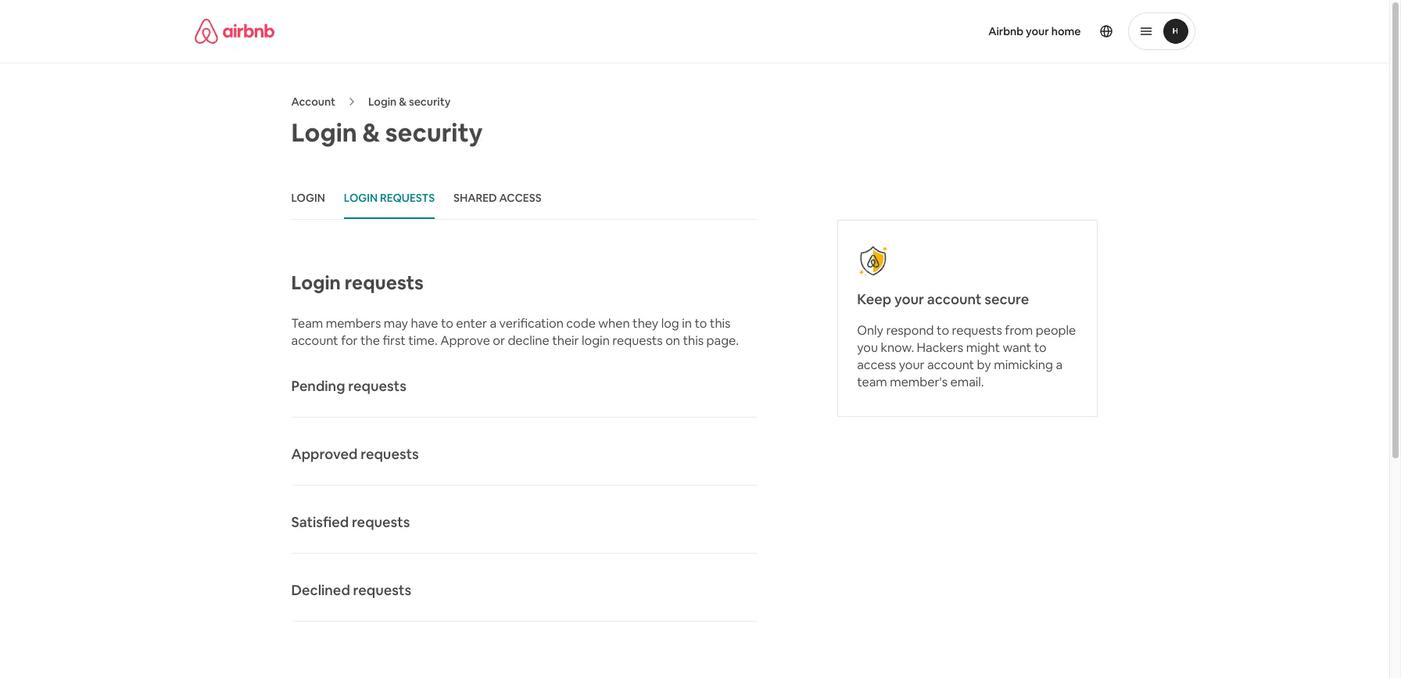 Task type: describe. For each thing, give the bounding box(es) containing it.
in
[[682, 315, 692, 332]]

for
[[341, 332, 358, 349]]

enter
[[456, 315, 487, 332]]

requests
[[380, 191, 435, 205]]

shared
[[454, 191, 497, 205]]

your for keep
[[895, 290, 925, 308]]

airbnb your home
[[989, 24, 1081, 38]]

secure
[[985, 290, 1030, 308]]

team members may have to enter a verification code when they log in to this account for the first time. approve or decline their login requests on this page.
[[291, 315, 739, 349]]

may
[[384, 315, 408, 332]]

1 vertical spatial login & security
[[291, 117, 483, 149]]

requests for declined requests
[[353, 581, 411, 599]]

their
[[552, 332, 579, 349]]

login for login
[[291, 191, 325, 205]]

have
[[411, 315, 438, 332]]

mimicking
[[994, 357, 1053, 373]]

satisfied requests
[[291, 513, 410, 531]]

pending requests
[[291, 377, 407, 395]]

from
[[1005, 322, 1033, 339]]

keep
[[857, 290, 892, 308]]

email.
[[951, 374, 984, 390]]

0 vertical spatial this
[[710, 315, 731, 332]]

0 vertical spatial login & security
[[368, 95, 451, 109]]

login button
[[291, 178, 325, 219]]

page.
[[707, 332, 739, 349]]

when
[[599, 315, 630, 332]]

0 vertical spatial &
[[399, 95, 407, 109]]

account inside only respond to requests from people you know. hackers might want to access your account by mimicking a team member's email.
[[928, 357, 975, 373]]

airbnb your home link
[[979, 15, 1091, 48]]

0 vertical spatial login
[[368, 95, 397, 109]]

shared access
[[454, 191, 542, 205]]

home
[[1052, 24, 1081, 38]]

account inside team members may have to enter a verification code when they log in to this account for the first time. approve or decline their login requests on this page.
[[291, 332, 338, 349]]

to right in
[[695, 315, 707, 332]]

login requests
[[344, 191, 435, 205]]

pending
[[291, 377, 345, 395]]

0 horizontal spatial this
[[683, 332, 704, 349]]

requests for login requests
[[345, 271, 424, 295]]

respond
[[887, 322, 934, 339]]

might
[[967, 339, 1000, 356]]

they
[[633, 315, 659, 332]]

team
[[291, 315, 323, 332]]

the
[[361, 332, 380, 349]]

code
[[567, 315, 596, 332]]

0 horizontal spatial &
[[363, 117, 380, 149]]

satisfied
[[291, 513, 349, 531]]

your for airbnb
[[1026, 24, 1049, 38]]

declined
[[291, 581, 350, 599]]

account
[[291, 95, 335, 109]]

member's
[[890, 374, 948, 390]]

approved
[[291, 445, 358, 463]]

on
[[666, 332, 680, 349]]

requests for approved requests
[[361, 445, 419, 463]]

declined requests
[[291, 581, 411, 599]]

requests inside team members may have to enter a verification code when they log in to this account for the first time. approve or decline their login requests on this page.
[[613, 332, 663, 349]]

airbnb
[[989, 24, 1024, 38]]



Task type: locate. For each thing, give the bounding box(es) containing it.
login
[[291, 191, 325, 205], [344, 191, 378, 205]]

1 vertical spatial security
[[385, 117, 483, 149]]

a
[[490, 315, 497, 332], [1056, 357, 1063, 373]]

to down people
[[1034, 339, 1047, 356]]

0 vertical spatial your
[[1026, 24, 1049, 38]]

1 vertical spatial this
[[683, 332, 704, 349]]

login & security
[[368, 95, 451, 109], [291, 117, 483, 149]]

1 vertical spatial login
[[291, 117, 357, 149]]

requests for satisfied requests
[[352, 513, 410, 531]]

account down hackers
[[928, 357, 975, 373]]

access
[[857, 357, 896, 373]]

login requests
[[291, 271, 424, 295]]

members
[[326, 315, 381, 332]]

time.
[[408, 332, 438, 349]]

requests right declined
[[353, 581, 411, 599]]

your up respond at the top of page
[[895, 290, 925, 308]]

0 horizontal spatial a
[[490, 315, 497, 332]]

1 vertical spatial &
[[363, 117, 380, 149]]

to
[[441, 315, 454, 332], [695, 315, 707, 332], [937, 322, 950, 339], [1034, 339, 1047, 356]]

1 login from the left
[[291, 191, 325, 205]]

login up team at top left
[[291, 271, 341, 295]]

decline
[[508, 332, 550, 349]]

know.
[[881, 339, 914, 356]]

people
[[1036, 322, 1076, 339]]

2 login from the left
[[344, 191, 378, 205]]

access
[[499, 191, 542, 205]]

1 vertical spatial a
[[1056, 357, 1063, 373]]

0 horizontal spatial login
[[291, 191, 325, 205]]

or
[[493, 332, 505, 349]]

a inside team members may have to enter a verification code when they log in to this account for the first time. approve or decline their login requests on this page.
[[490, 315, 497, 332]]

a inside only respond to requests from people you know. hackers might want to access your account by mimicking a team member's email.
[[1056, 357, 1063, 373]]

account up hackers
[[928, 290, 982, 308]]

account down team at top left
[[291, 332, 338, 349]]

first
[[383, 332, 406, 349]]

verification
[[499, 315, 564, 332]]

login inside button
[[344, 191, 378, 205]]

1 horizontal spatial login
[[344, 191, 378, 205]]

team
[[857, 374, 888, 390]]

this
[[710, 315, 731, 332], [683, 332, 704, 349]]

requests down the
[[348, 377, 407, 395]]

to up hackers
[[937, 322, 950, 339]]

2 vertical spatial account
[[928, 357, 975, 373]]

only
[[857, 322, 884, 339]]

this up page.
[[710, 315, 731, 332]]

want
[[1003, 339, 1032, 356]]

requests right approved
[[361, 445, 419, 463]]

approved requests
[[291, 445, 419, 463]]

keep your account secure
[[857, 290, 1030, 308]]

a up or
[[490, 315, 497, 332]]

1 vertical spatial your
[[895, 290, 925, 308]]

your inside only respond to requests from people you know. hackers might want to access your account by mimicking a team member's email.
[[899, 357, 925, 373]]

login for login requests
[[344, 191, 378, 205]]

login down the account link
[[291, 117, 357, 149]]

only respond to requests from people you know. hackers might want to access your account by mimicking a team member's email.
[[857, 322, 1076, 390]]

requests inside only respond to requests from people you know. hackers might want to access your account by mimicking a team member's email.
[[952, 322, 1003, 339]]

a down people
[[1056, 357, 1063, 373]]

1 horizontal spatial a
[[1056, 357, 1063, 373]]

account
[[928, 290, 982, 308], [291, 332, 338, 349], [928, 357, 975, 373]]

this down in
[[683, 332, 704, 349]]

&
[[399, 95, 407, 109], [363, 117, 380, 149]]

by
[[977, 357, 992, 373]]

your left home
[[1026, 24, 1049, 38]]

0 vertical spatial a
[[490, 315, 497, 332]]

tab list
[[291, 178, 757, 220]]

your
[[1026, 24, 1049, 38], [895, 290, 925, 308], [899, 357, 925, 373]]

approve
[[440, 332, 490, 349]]

login right 'account'
[[368, 95, 397, 109]]

1 horizontal spatial this
[[710, 315, 731, 332]]

0 vertical spatial security
[[409, 95, 451, 109]]

login
[[582, 332, 610, 349]]

log
[[661, 315, 679, 332]]

your inside the profile element
[[1026, 24, 1049, 38]]

security
[[409, 95, 451, 109], [385, 117, 483, 149]]

0 vertical spatial account
[[928, 290, 982, 308]]

requests up may
[[345, 271, 424, 295]]

you
[[857, 339, 878, 356]]

requests down the they
[[613, 332, 663, 349]]

2 vertical spatial your
[[899, 357, 925, 373]]

hackers
[[917, 339, 964, 356]]

login requests button
[[344, 178, 435, 219]]

requests right satisfied
[[352, 513, 410, 531]]

your up member's
[[899, 357, 925, 373]]

requests for pending requests
[[348, 377, 407, 395]]

requests up the 'might'
[[952, 322, 1003, 339]]

requests
[[345, 271, 424, 295], [952, 322, 1003, 339], [613, 332, 663, 349], [348, 377, 407, 395], [361, 445, 419, 463], [352, 513, 410, 531], [353, 581, 411, 599]]

to right have
[[441, 315, 454, 332]]

1 horizontal spatial &
[[399, 95, 407, 109]]

1 vertical spatial account
[[291, 332, 338, 349]]

shared access button
[[454, 178, 542, 219]]

profile element
[[714, 0, 1196, 63]]

tab list containing login
[[291, 178, 757, 220]]

login
[[368, 95, 397, 109], [291, 117, 357, 149], [291, 271, 341, 295]]

2 vertical spatial login
[[291, 271, 341, 295]]

account link
[[291, 95, 335, 109]]



Task type: vqa. For each thing, say whether or not it's contained in the screenshot.
'Login & security'
yes



